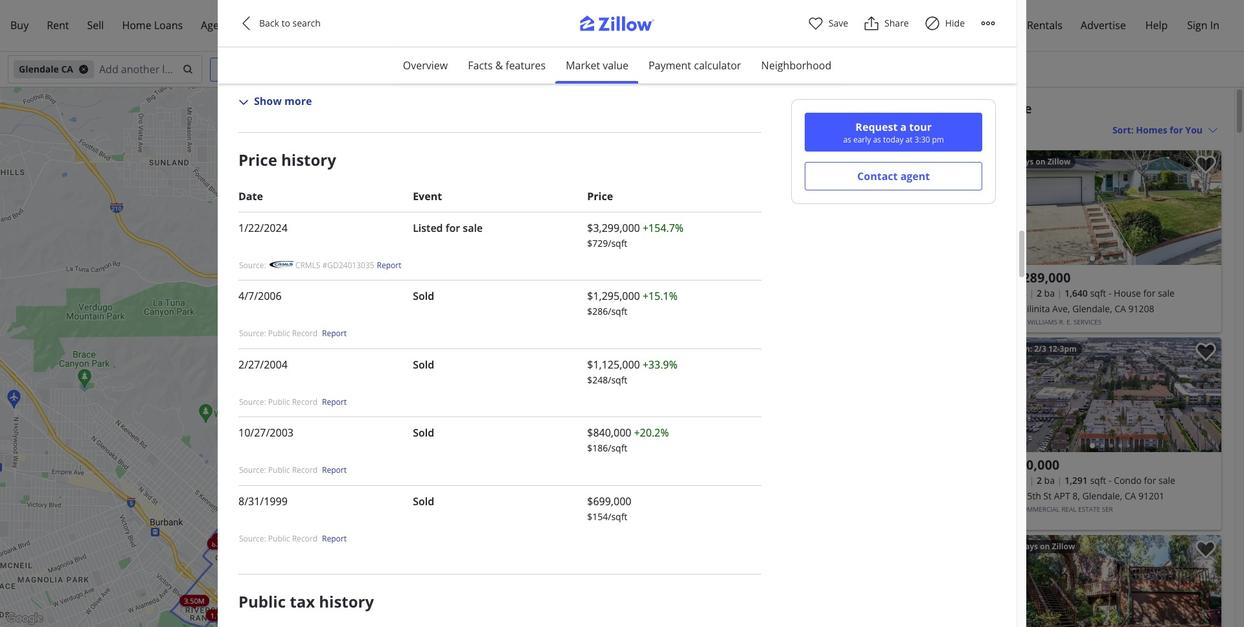 Task type: vqa. For each thing, say whether or not it's contained in the screenshot.
the | related to | 1,306 views
no



Task type: locate. For each thing, give the bounding box(es) containing it.
1344 5th st apt 8, glendale, ca 91201 mig commercial real estate ser
[[1005, 490, 1165, 514]]

2 vertical spatial sale
[[1159, 475, 1176, 487]]

980 eilinita ave, glendale, ca 91208 keller williams r. e. services
[[1005, 303, 1155, 327]]

public
[[268, 328, 290, 339], [268, 397, 290, 408], [268, 465, 290, 476], [268, 533, 290, 544], [239, 591, 286, 613]]

on right 15
[[1041, 541, 1051, 552]]

share image
[[864, 16, 880, 31]]

today
[[884, 134, 904, 145]]

property images, use arrow keys to navigate, image 1 of 38 group for $750,000
[[999, 338, 1222, 456]]

1 vertical spatial glendale
[[772, 100, 827, 117]]

1 2 from the top
[[1037, 287, 1043, 300]]

commercial
[[1019, 505, 1060, 514]]

public up 8/31/1999
[[268, 465, 290, 476]]

/sqft for $1,125,000
[[608, 374, 628, 386]]

1 vertical spatial property images, use arrow keys to navigate, image 1 of 38 group
[[999, 338, 1222, 456]]

/sqft inside $840,000 +20.2% $186 /sqft
[[608, 442, 628, 455]]

ba up st
[[1045, 475, 1055, 487]]

1 850k link from the top
[[333, 592, 359, 604]]

1 vertical spatial 1.50m
[[546, 571, 566, 581]]

bds up the 980
[[1012, 287, 1028, 300]]

condo
[[1115, 475, 1142, 487]]

open: left 2/3 on the bottom of the page
[[1010, 344, 1033, 355]]

price up 'date'
[[239, 149, 277, 170]]

2 source: public record report from the top
[[239, 397, 347, 408]]

glendale left remove tag image
[[19, 63, 59, 75]]

1 /sqft from the top
[[608, 237, 628, 249]]

$1,125,000
[[588, 358, 640, 372]]

5 source: from the top
[[239, 533, 266, 544]]

2 ba up st
[[1037, 475, 1055, 487]]

property images, use arrow keys to navigate, image 1 of 38 group
[[999, 150, 1222, 268], [999, 338, 1222, 456]]

ca left remove tag image
[[61, 63, 73, 75]]

0 vertical spatial 2 ba
[[1037, 287, 1055, 300]]

$1,125,000 +33.9% $248 /sqft
[[588, 358, 678, 386]]

open: 2/3 12-3pm
[[1010, 344, 1077, 355]]

williams
[[1028, 318, 1058, 327]]

1344 5th st apt 8, glendale, ca 91201 link
[[1005, 489, 1217, 504]]

0 vertical spatial &
[[496, 58, 503, 73]]

3.49m link
[[413, 350, 443, 362]]

0 vertical spatial zillow
[[1048, 156, 1071, 167]]

8/31/1999
[[239, 494, 288, 509]]

property images, use arrow keys to navigate, image 1 of 38 group for $1,289,000
[[999, 150, 1222, 268]]

sqft up "1344 5th st apt 8, glendale, ca 91201" link
[[1091, 475, 1107, 487]]

chevron left image down 15
[[1006, 585, 1021, 601]]

open:
[[782, 156, 805, 167], [1010, 344, 1033, 355]]

2 down $1,289,000
[[1037, 287, 1043, 300]]

sqft for $750,000
[[1091, 475, 1107, 487]]

850k inside 850k new
[[338, 593, 354, 603]]

chevron left image
[[1006, 200, 1021, 216], [1006, 387, 1021, 403]]

buy link
[[1, 10, 38, 41]]

0 horizontal spatial glendale
[[19, 63, 59, 75]]

property images, use arrow keys to navigate, image 1 of 75 group
[[999, 536, 1222, 628]]

7.00m link
[[411, 372, 441, 384]]

1 horizontal spatial open:
[[1010, 344, 1033, 355]]

as left the early
[[844, 134, 852, 145]]

zillow right 4
[[1048, 156, 1071, 167]]

- up 980 eilinita ave, glendale, ca 91208 link
[[1109, 287, 1112, 300]]

1 vertical spatial price
[[588, 189, 613, 203]]

$750,000
[[1005, 456, 1060, 474]]

chevron left image
[[239, 16, 254, 31], [778, 200, 794, 216], [1006, 585, 1021, 601]]

$699,000
[[588, 494, 632, 509]]

search image
[[183, 64, 193, 75]]

glendale,
[[1073, 303, 1113, 315], [1083, 490, 1123, 502]]

history down 'more'
[[281, 149, 336, 170]]

bds for $1,289,000
[[1012, 287, 1028, 300]]

0 horizontal spatial chevron left image
[[239, 16, 254, 31]]

1 as from the left
[[844, 134, 852, 145]]

2 ba
[[1037, 287, 1055, 300], [1037, 475, 1055, 487]]

ba up ave,
[[1045, 287, 1055, 300]]

0 horizontal spatial price
[[239, 149, 277, 170]]

0 vertical spatial bds
[[1012, 287, 1028, 300]]

2
[[1037, 287, 1043, 300], [1037, 475, 1043, 487]]

glendale inside the filters element
[[19, 63, 59, 75]]

/sqft
[[608, 237, 628, 249], [608, 305, 628, 318], [608, 374, 628, 386], [608, 442, 628, 455], [608, 511, 628, 523]]

keller
[[1005, 318, 1027, 327]]

for for $750,000
[[1145, 475, 1157, 487]]

1344 5th st apt 8, glendale, ca 91201 image
[[999, 338, 1222, 453]]

2 record from the top
[[292, 397, 318, 408]]

1.30m link
[[329, 608, 358, 619]]

3d
[[362, 573, 368, 578]]

0 vertical spatial glendale,
[[1073, 303, 1113, 315]]

price for price history
[[239, 149, 277, 170]]

0 vertical spatial price
[[239, 149, 277, 170]]

1 850k from the top
[[338, 593, 354, 603]]

bds up 1344
[[1012, 475, 1028, 487]]

0 vertical spatial days
[[1016, 156, 1034, 167]]

chevron down image
[[565, 64, 575, 75], [643, 64, 654, 75], [239, 97, 249, 108], [1209, 125, 1219, 135]]

1251 rossmoyne ave, glendale, ca 91207 image
[[772, 150, 994, 265]]

chevron left image left back
[[239, 16, 254, 31]]

0 horizontal spatial &
[[496, 58, 503, 73]]

&
[[496, 58, 503, 73], [923, 100, 932, 117]]

report
[[377, 260, 402, 271], [322, 328, 347, 339], [322, 397, 347, 408], [322, 465, 347, 476], [322, 533, 347, 544]]

1 chevron left image from the top
[[1006, 200, 1021, 216]]

1 horizontal spatial 1.50m
[[546, 571, 566, 581]]

4 sold from the top
[[413, 494, 434, 509]]

sqft up 980 eilinita ave, glendale, ca 91208 link
[[1091, 287, 1107, 300]]

0 vertical spatial -
[[1109, 287, 1112, 300]]

1 - from the top
[[1109, 287, 1112, 300]]

source: right 1.59m
[[239, 533, 266, 544]]

820k
[[483, 475, 499, 485]]

save this home image for open: sat. 2-4pm
[[968, 156, 989, 175]]

as right the early
[[874, 134, 882, 145]]

payment calculator button
[[639, 47, 752, 84]]

sale up 91201
[[1159, 475, 1176, 487]]

1 property images, use arrow keys to navigate, image 1 of 38 group from the top
[[999, 150, 1222, 268]]

$248
[[588, 374, 608, 386]]

2 as from the left
[[874, 134, 882, 145]]

5 /sqft from the top
[[608, 511, 628, 523]]

main content
[[759, 88, 1235, 628]]

0 vertical spatial glendale
[[19, 63, 59, 75]]

0 vertical spatial sale
[[463, 221, 483, 235]]

loans
[[154, 18, 183, 32]]

date
[[239, 189, 263, 203]]

849k link
[[360, 599, 386, 610]]

1 vertical spatial ba
[[1045, 475, 1055, 487]]

remove tag image
[[78, 64, 89, 75]]

price up $3,299,000
[[588, 189, 613, 203]]

history
[[281, 149, 336, 170], [319, 591, 374, 613]]

skip link list tab list
[[393, 47, 842, 84]]

/sqft for $3,299,000
[[608, 237, 628, 249]]

1 horizontal spatial glendale
[[772, 100, 827, 117]]

real
[[1062, 505, 1077, 514]]

1.10m link
[[206, 610, 236, 621]]

0 vertical spatial on
[[1036, 156, 1046, 167]]

1.10m
[[211, 611, 231, 620]]

glendale, up services
[[1073, 303, 1113, 315]]

1 vertical spatial bds
[[1012, 475, 1028, 487]]

2 horizontal spatial chevron left image
[[1006, 585, 1021, 601]]

sale
[[1007, 100, 1033, 117]]

1.15m link
[[389, 363, 418, 375]]

2 vertical spatial for
[[1145, 475, 1157, 487]]

2 for $1,289,000
[[1037, 287, 1043, 300]]

1 horizontal spatial &
[[923, 100, 932, 117]]

sale for $1,289,000
[[1159, 287, 1175, 300]]

850k link up 1.30m link
[[333, 592, 359, 604]]

850k up 1.30m
[[338, 597, 355, 607]]

820k link
[[478, 474, 504, 486]]

source: up 4/7/2006
[[239, 260, 266, 271]]

chevron left image for 15 days on zillow
[[1006, 585, 1021, 601]]

chevron left image down open: 2/3 12-3pm
[[1006, 387, 1021, 403]]

$840,000
[[588, 426, 632, 440]]

2 ba down $1,289,000
[[1037, 287, 1055, 300]]

- up "1344 5th st apt 8, glendale, ca 91201" link
[[1109, 475, 1112, 487]]

1 vertical spatial chevron left image
[[1006, 387, 1021, 403]]

2 up 5th
[[1037, 475, 1043, 487]]

zillow for 4 days on zillow
[[1048, 156, 1071, 167]]

1.98m link
[[241, 556, 276, 574]]

2-
[[824, 156, 831, 167]]

sold for 4/7/2006
[[413, 289, 434, 304]]

days right 4
[[1016, 156, 1034, 167]]

days for 4
[[1016, 156, 1034, 167]]

chevron left image for $1,289,000
[[1006, 200, 1021, 216]]

save this home button
[[958, 150, 994, 187], [1186, 150, 1222, 187], [1186, 338, 1222, 374], [1186, 536, 1222, 572]]

4 /sqft from the top
[[608, 442, 628, 455]]

1 bds from the top
[[1012, 287, 1028, 300]]

2 vertical spatial chevron left image
[[1006, 585, 1021, 601]]

2 ba from the top
[[1045, 475, 1055, 487]]

1 vertical spatial 2
[[1037, 475, 1043, 487]]

7.00m
[[416, 373, 436, 383]]

0 vertical spatial open:
[[782, 156, 805, 167]]

price
[[239, 149, 277, 170], [588, 189, 613, 203]]

real
[[850, 100, 877, 117]]

1 horizontal spatial as
[[874, 134, 882, 145]]

850k link
[[333, 592, 359, 604], [334, 596, 359, 608]]

/sqft down $3,299,000
[[608, 237, 628, 249]]

source: up 8/31/1999
[[239, 465, 266, 476]]

open: left 'sat.'
[[782, 156, 805, 167]]

listed
[[413, 221, 443, 235]]

services
[[1074, 318, 1102, 327]]

1 source: from the top
[[239, 260, 266, 271]]

1 vertical spatial sqft
[[1091, 475, 1107, 487]]

home loans
[[122, 18, 183, 32]]

2 chevron left image from the top
[[1006, 387, 1021, 403]]

2 property images, use arrow keys to navigate, image 1 of 38 group from the top
[[999, 338, 1222, 456]]

/sqft inside '$1,125,000 +33.9% $248 /sqft'
[[608, 374, 628, 386]]

zillow down real
[[1053, 541, 1076, 552]]

2 sold from the top
[[413, 358, 434, 372]]

$186
[[588, 442, 608, 455]]

0 vertical spatial property images, use arrow keys to navigate, image 1 of 38 group
[[999, 150, 1222, 268]]

589k link
[[374, 598, 399, 609]]

1.50m link
[[487, 483, 516, 495], [541, 570, 571, 582]]

850k
[[338, 593, 354, 603], [338, 597, 355, 607]]

buy
[[10, 18, 29, 32]]

ca left the real
[[830, 100, 847, 117]]

& up tour
[[923, 100, 932, 117]]

8,
[[1073, 490, 1081, 502]]

2 ba for $750,000
[[1037, 475, 1055, 487]]

980 eilinita ave, glendale, ca 91208 image
[[999, 150, 1222, 265]]

finder
[[232, 18, 261, 32]]

1 2 ba from the top
[[1037, 287, 1055, 300]]

sale right the house
[[1159, 287, 1175, 300]]

main navigation
[[0, 0, 1245, 52]]

price history
[[239, 149, 336, 170]]

open: for open: sat. 2-4pm
[[782, 156, 805, 167]]

0 horizontal spatial 1.50m link
[[487, 483, 516, 495]]

source: public record report up 10/27/2003
[[239, 397, 347, 408]]

source: public record report
[[239, 328, 347, 339], [239, 397, 347, 408], [239, 465, 347, 476], [239, 533, 347, 544]]

on right 4
[[1036, 156, 1046, 167]]

$1,295,000 +15.1% $286 /sqft
[[588, 289, 678, 318]]

source: public record report up 8/31/1999
[[239, 465, 347, 476]]

91201
[[1139, 490, 1165, 502]]

ca down the house
[[1115, 303, 1127, 315]]

2.60m link
[[424, 432, 453, 444]]

for
[[983, 100, 1003, 117]]

features
[[506, 58, 546, 73]]

1 vertical spatial open:
[[1010, 344, 1033, 355]]

1 horizontal spatial 1.50m link
[[541, 570, 571, 582]]

1 sqft from the top
[[1091, 287, 1107, 300]]

/sqft down $1,125,000
[[608, 374, 628, 386]]

1 vertical spatial sale
[[1159, 287, 1175, 300]]

for up 91208 in the right of the page
[[1144, 287, 1156, 300]]

1.35m link
[[316, 250, 351, 267]]

1 vertical spatial days
[[1021, 541, 1039, 552]]

chevron right image
[[972, 200, 988, 216], [1200, 200, 1216, 216], [1200, 387, 1216, 403]]

at
[[906, 134, 913, 145]]

1 sold from the top
[[413, 289, 434, 304]]

link
[[357, 217, 392, 234], [427, 367, 462, 384], [427, 367, 462, 384], [434, 511, 469, 528], [568, 533, 603, 550], [402, 597, 437, 614]]

/sqft down $699,000
[[608, 511, 628, 523]]

2 - from the top
[[1109, 475, 1112, 487]]

850k new
[[338, 575, 362, 603]]

3.50m link
[[180, 595, 209, 607]]

/sqft down $840,000
[[608, 442, 628, 455]]

$3,299,000
[[588, 221, 640, 235]]

2 for $750,000
[[1037, 475, 1043, 487]]

2 2 from the top
[[1037, 475, 1043, 487]]

1 ba from the top
[[1045, 287, 1055, 300]]

save this home image
[[968, 156, 989, 175], [1196, 156, 1217, 175], [1196, 541, 1217, 560]]

sell link
[[78, 10, 113, 41]]

chevron right image for $1,289,000
[[1200, 200, 1216, 216]]

chevron left image down open: sat. 2-4pm
[[778, 200, 794, 216]]

3 /sqft from the top
[[608, 374, 628, 386]]

chevron left image down 4
[[1006, 200, 1021, 216]]

& right facts
[[496, 58, 503, 73]]

1 vertical spatial history
[[319, 591, 374, 613]]

/sqft for $1,295,000
[[608, 305, 628, 318]]

history down new link
[[319, 591, 374, 613]]

1 vertical spatial 1.50m link
[[541, 570, 571, 582]]

source: up 2/27/2004
[[239, 328, 266, 339]]

for up 91201
[[1145, 475, 1157, 487]]

2.80m link
[[311, 599, 340, 611]]

0 vertical spatial 1.50m
[[491, 484, 512, 494]]

0 horizontal spatial as
[[844, 134, 852, 145]]

1 vertical spatial chevron left image
[[778, 200, 794, 216]]

1 vertical spatial zillow
[[1053, 541, 1076, 552]]

chevron left image inside property images, use arrow keys to navigate, image 1 of 54 group
[[778, 200, 794, 216]]

/sqft inside $3,299,000 +154.7% $729 /sqft
[[608, 237, 628, 249]]

0 vertical spatial chevron left image
[[1006, 200, 1021, 216]]

on for 15
[[1041, 541, 1051, 552]]

1 source: public record report from the top
[[239, 328, 347, 339]]

2 bds from the top
[[1012, 475, 1028, 487]]

/sqft inside $1,295,000 +15.1% $286 /sqft
[[608, 305, 628, 318]]

1 horizontal spatial price
[[588, 189, 613, 203]]

chevron right image
[[1200, 585, 1216, 601]]

ba for $1,289,000
[[1045, 287, 1055, 300]]

0 vertical spatial 1.50m link
[[487, 483, 516, 495]]

source: up 10/27/2003
[[239, 397, 266, 408]]

zillow logo image
[[571, 16, 674, 38]]

0 horizontal spatial open:
[[782, 156, 805, 167]]

save
[[829, 17, 849, 29]]

3 sold from the top
[[413, 426, 434, 440]]

ca inside the 1344 5th st apt 8, glendale, ca 91201 mig commercial real estate ser
[[1125, 490, 1137, 502]]

bds for $750,000
[[1012, 475, 1028, 487]]

request a tour as early as today at 3:30 pm
[[844, 120, 945, 145]]

4pm
[[831, 156, 848, 167]]

1 horizontal spatial chevron left image
[[778, 200, 794, 216]]

source: public record report up 2/27/2004
[[239, 328, 347, 339]]

ca down the condo
[[1125, 490, 1137, 502]]

2 2 ba from the top
[[1037, 475, 1055, 487]]

1 vertical spatial 2 ba
[[1037, 475, 1055, 487]]

1 vertical spatial on
[[1041, 541, 1051, 552]]

0 vertical spatial 2
[[1037, 287, 1043, 300]]

hide image
[[925, 16, 941, 31]]

save button
[[808, 16, 849, 31]]

850k link up 1.30m
[[334, 596, 359, 608]]

main content containing glendale ca real estate & homes for sale
[[759, 88, 1235, 628]]

- for $1,289,000
[[1109, 287, 1112, 300]]

source: public record report up 1.98m link
[[239, 533, 347, 544]]

$1,289,000
[[1005, 269, 1071, 287]]

manage rentals link
[[977, 10, 1072, 41]]

2 sqft from the top
[[1091, 475, 1107, 487]]

0 vertical spatial ba
[[1045, 287, 1055, 300]]

- for $750,000
[[1109, 475, 1112, 487]]

chevron right image for $750,000
[[1200, 387, 1216, 403]]

1 vertical spatial -
[[1109, 475, 1112, 487]]

8.25m
[[212, 539, 232, 549]]

zillow
[[1048, 156, 1071, 167], [1053, 541, 1076, 552]]

3001 edmonton rd, glendale, ca 91206 image
[[999, 536, 1222, 628]]

2 /sqft from the top
[[608, 305, 628, 318]]

sqft for $1,289,000
[[1091, 287, 1107, 300]]

days right 15
[[1021, 541, 1039, 552]]

0 vertical spatial sqft
[[1091, 287, 1107, 300]]

payment
[[649, 58, 692, 73]]

/sqft down '$1,295,000'
[[608, 305, 628, 318]]

glendale up results
[[772, 100, 827, 117]]

1 vertical spatial glendale,
[[1083, 490, 1123, 502]]

0 vertical spatial for
[[446, 221, 460, 235]]

3d tour link
[[350, 571, 385, 589]]

sale right listed
[[463, 221, 483, 235]]

map region
[[0, 0, 861, 628]]

for
[[446, 221, 460, 235], [1144, 287, 1156, 300], [1145, 475, 1157, 487]]

2 850k from the top
[[338, 597, 355, 607]]

1 vertical spatial &
[[923, 100, 932, 117]]

4 days on zillow
[[1010, 156, 1071, 167]]

& inside button
[[496, 58, 503, 73]]

3 record from the top
[[292, 465, 318, 476]]

0 vertical spatial history
[[281, 149, 336, 170]]

850k up 1.30m link
[[338, 593, 354, 603]]

for right listed
[[446, 221, 460, 235]]

public down 5.60m link
[[239, 591, 286, 613]]

glendale, up ser
[[1083, 490, 1123, 502]]

1 vertical spatial for
[[1144, 287, 1156, 300]]



Task type: describe. For each thing, give the bounding box(es) containing it.
4 source: public record report from the top
[[239, 533, 347, 544]]

early
[[854, 134, 872, 145]]

e.
[[1067, 318, 1072, 327]]

heart image
[[808, 16, 824, 31]]

neighborhood
[[762, 58, 832, 73]]

91208
[[1129, 303, 1155, 315]]

market value button
[[556, 47, 639, 84]]

$699,000 $154 /sqft
[[588, 494, 632, 523]]

show more
[[254, 94, 312, 108]]

/sqft inside $699,000 $154 /sqft
[[608, 511, 628, 523]]

0 horizontal spatial 1.50m
[[491, 484, 512, 494]]

back to search
[[259, 17, 321, 29]]

10/27/2003
[[239, 426, 294, 440]]

$3,299,000 +154.7% $729 /sqft
[[588, 221, 684, 249]]

google image
[[3, 611, 46, 628]]

3.50m 1.30m
[[184, 596, 354, 618]]

850k for 850k
[[338, 597, 355, 607]]

contact agent button
[[805, 162, 983, 191]]

ba for $750,000
[[1045, 475, 1055, 487]]

glendale, inside the 1344 5th st apt 8, glendale, ca 91201 mig commercial real estate ser
[[1083, 490, 1123, 502]]

to
[[282, 17, 290, 29]]

facts & features
[[468, 58, 546, 73]]

zillow for 15 days on zillow
[[1053, 541, 1076, 552]]

15
[[1010, 541, 1019, 552]]

open: for open: 2/3 12-3pm
[[1010, 344, 1033, 355]]

plus image
[[727, 562, 741, 576]]

0 vertical spatial chevron left image
[[239, 16, 254, 31]]

market
[[566, 58, 600, 73]]

contact
[[858, 169, 898, 183]]

15 days on zillow
[[1010, 541, 1076, 552]]

rent
[[47, 18, 69, 32]]

850k for 850k new
[[338, 593, 354, 603]]

in
[[1211, 18, 1220, 32]]

more image
[[981, 16, 997, 31]]

save this home image for 15 days on zillow
[[1196, 541, 1217, 560]]

chevron down image
[[464, 64, 474, 75]]

sold for 8/31/1999
[[413, 494, 434, 509]]

for for $1,289,000
[[1144, 287, 1156, 300]]

new link
[[334, 573, 365, 591]]

public up 2/27/2004
[[268, 328, 290, 339]]

tour
[[369, 573, 382, 578]]

listed for sale
[[413, 221, 483, 235]]

manage
[[986, 18, 1025, 32]]

help
[[1146, 18, 1168, 32]]

849k
[[365, 600, 382, 609]]

3 source: from the top
[[239, 397, 266, 408]]

+154.7%
[[643, 221, 684, 235]]

2 source: from the top
[[239, 328, 266, 339]]

on for 4
[[1036, 156, 1046, 167]]

public tax history
[[239, 591, 374, 613]]

days for 15
[[1021, 541, 1039, 552]]

rentals
[[1028, 18, 1063, 32]]

mig
[[1005, 505, 1017, 514]]

rent link
[[38, 10, 78, 41]]

- condo for sale
[[1109, 475, 1176, 487]]

4
[[1010, 156, 1014, 167]]

property images, use arrow keys to navigate, image 1 of 54 group
[[772, 150, 994, 265]]

2 850k link from the top
[[334, 596, 359, 608]]

public up 1.98m link
[[268, 533, 290, 544]]

#
[[323, 260, 328, 271]]

results
[[784, 123, 814, 136]]

2 ba for $1,289,000
[[1037, 287, 1055, 300]]

4/7/2006
[[239, 289, 282, 304]]

save this home image
[[1196, 343, 1217, 362]]

price for price
[[588, 189, 613, 203]]

3 source: public record report from the top
[[239, 465, 347, 476]]

payment calculator
[[649, 58, 742, 73]]

1.15m
[[393, 364, 414, 374]]

sat.
[[807, 156, 822, 167]]

3.49m
[[417, 351, 438, 361]]

3.50m
[[184, 596, 205, 606]]

a
[[901, 120, 907, 134]]

chevron right image inside property images, use arrow keys to navigate, image 1 of 54 group
[[972, 200, 988, 216]]

1 record from the top
[[292, 328, 318, 339]]

glendale, inside 980 eilinita ave, glendale, ca 91208 keller williams r. e. services
[[1073, 303, 1113, 315]]

8.25m link
[[207, 538, 237, 550]]

chevron left image for open: sat. 2-4pm
[[778, 200, 794, 216]]

/sqft for $840,000
[[608, 442, 628, 455]]

2.60m
[[428, 433, 449, 443]]

glendale for glendale ca real estate & homes for sale
[[772, 100, 827, 117]]

house
[[1115, 287, 1142, 300]]

1,640 sqft
[[1065, 287, 1107, 300]]

5th
[[1028, 490, 1042, 502]]

overview
[[403, 58, 448, 73]]

calculator
[[694, 58, 742, 73]]

chevron left image for $750,000
[[1006, 387, 1021, 403]]

980 eilinita ave, glendale, ca 91208 link
[[1005, 301, 1217, 317]]

share
[[885, 17, 909, 29]]

1.90m
[[271, 602, 292, 611]]

sold for 2/27/2004
[[413, 358, 434, 372]]

+15.1%
[[643, 289, 678, 304]]

pm
[[933, 134, 945, 145]]

eilinita
[[1023, 303, 1051, 315]]

agent
[[201, 18, 229, 32]]

glendale ca real estate & homes for sale
[[772, 100, 1033, 117]]

12-
[[1049, 344, 1060, 355]]

agent finder link
[[192, 10, 270, 41]]

home
[[122, 18, 151, 32]]

4 source: from the top
[[239, 465, 266, 476]]

hide
[[946, 17, 965, 29]]

st
[[1044, 490, 1052, 502]]

glendale for glendale ca
[[19, 63, 59, 75]]

clear field image
[[181, 64, 191, 75]]

4 record from the top
[[292, 533, 318, 544]]

advertise
[[1081, 18, 1127, 32]]

crmls
[[296, 260, 321, 271]]

sell
[[87, 18, 104, 32]]

sale for $750,000
[[1159, 475, 1176, 487]]

more
[[285, 94, 312, 108]]

back
[[259, 17, 279, 29]]

sold for 10/27/2003
[[413, 426, 434, 440]]

ser
[[1103, 505, 1114, 514]]

ca inside 980 eilinita ave, glendale, ca 91208 keller williams r. e. services
[[1115, 303, 1127, 315]]

facts & features button
[[458, 47, 556, 84]]

980
[[1005, 303, 1020, 315]]

ca inside the filters element
[[61, 63, 73, 75]]

1.59m link
[[212, 533, 242, 545]]

1,291 sqft
[[1065, 475, 1107, 487]]

$729
[[588, 237, 608, 249]]

filters element
[[0, 52, 1245, 88]]

75 results
[[772, 123, 814, 136]]

public up 10/27/2003
[[268, 397, 290, 408]]

$1,295,000
[[588, 289, 640, 304]]



